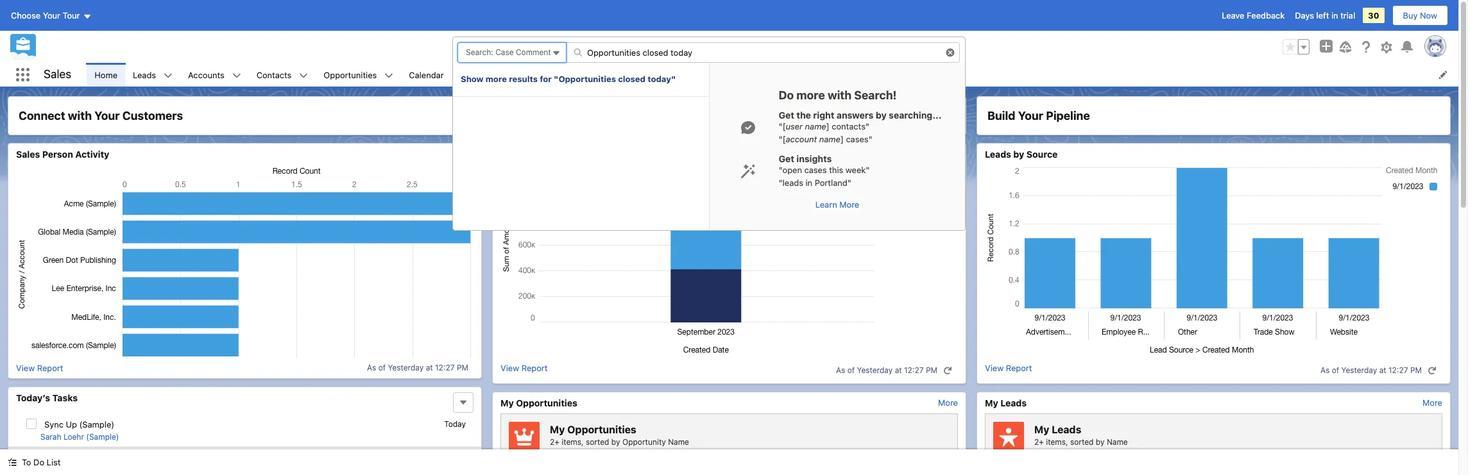 Task type: vqa. For each thing, say whether or not it's contained in the screenshot.
closed
yes



Task type: describe. For each thing, give the bounding box(es) containing it.
opportunities for my opportunities
[[516, 398, 577, 408]]

today
[[444, 419, 466, 429]]

cases
[[804, 165, 827, 175]]

in inside get insights "open cases this week" "leads in portland"
[[806, 177, 812, 188]]

customers
[[122, 109, 183, 123]]

my for my leads 2+ items, sorted by name
[[1034, 424, 1049, 436]]

person
[[42, 149, 73, 160]]

contacts
[[256, 70, 292, 80]]

0 horizontal spatial yesterday
[[388, 363, 424, 373]]

sync up (sample) link
[[44, 419, 114, 430]]

buy
[[1403, 10, 1418, 21]]

do inside button
[[33, 458, 44, 468]]

leads link
[[125, 63, 164, 87]]

sync
[[44, 419, 63, 430]]

up
[[66, 419, 77, 430]]

view report for connect
[[16, 363, 63, 373]]

tasks: opportunities closed today
[[606, 42, 738, 52]]

opportunities for tasks: opportunities closed today
[[633, 42, 686, 52]]

more for with
[[797, 89, 825, 102]]

build your pipeline
[[988, 109, 1090, 123]]

sales for sales
[[44, 68, 71, 81]]

today's
[[16, 392, 50, 403]]

leads list item
[[125, 63, 180, 87]]

2 view report link from the left
[[501, 363, 548, 378]]

cases"
[[846, 134, 872, 144]]

0 horizontal spatial ]
[[826, 121, 829, 132]]

by inside my opportunities 2+ items, sorted by opportunity name
[[611, 437, 620, 447]]

0 vertical spatial (sample)
[[79, 419, 114, 430]]

get the right answers by searching... "[ user name ] contacts" "[ account name ] cases"
[[779, 110, 942, 144]]

yesterday for my opportunities
[[857, 366, 893, 375]]

opportunity
[[622, 437, 666, 447]]

more link for opportunities
[[938, 398, 958, 408]]

1 horizontal spatial ]
[[841, 134, 844, 144]]

sales for sales person activity
[[16, 149, 40, 160]]

do more with search!
[[779, 89, 897, 102]]

days
[[1295, 10, 1314, 21]]

30
[[1368, 10, 1379, 21]]

items, for opportunities
[[562, 437, 584, 447]]

today"
[[648, 74, 676, 84]]

report for build
[[1006, 363, 1032, 373]]

more for results
[[486, 74, 507, 84]]

as for my leads
[[1321, 366, 1330, 375]]

yesterday for my leads
[[1341, 366, 1377, 375]]

1 horizontal spatial with
[[828, 89, 852, 102]]

this
[[829, 165, 843, 175]]

dashboards
[[529, 70, 576, 80]]

your for choose
[[43, 10, 60, 21]]

my for my opportunities
[[501, 398, 514, 408]]

0 vertical spatial in
[[1331, 10, 1338, 21]]

by inside my leads 2+ items, sorted by name
[[1096, 437, 1105, 447]]

list
[[47, 458, 61, 468]]

"leads
[[779, 177, 803, 188]]

dashboards link
[[522, 63, 584, 87]]

1 "[ from the top
[[779, 121, 786, 132]]

contacts"
[[832, 121, 869, 132]]

searching...
[[889, 110, 942, 121]]

results
[[509, 74, 538, 84]]

calendar link
[[401, 63, 451, 87]]

2 view report from the left
[[501, 363, 548, 373]]

text default image inside the calendar "list item"
[[451, 71, 460, 80]]

text default image for opportunities
[[385, 71, 394, 80]]

more for my opportunities
[[938, 398, 958, 408]]

forecasts link
[[468, 63, 522, 87]]

"open
[[779, 165, 802, 175]]

leads by source
[[985, 149, 1058, 160]]

for
[[540, 74, 552, 84]]

quotes
[[670, 70, 698, 80]]

home
[[94, 70, 117, 80]]

tasks: opportunities closed today button
[[581, 37, 838, 57]]

contacts link
[[249, 63, 299, 87]]

list containing home
[[87, 63, 1459, 87]]

home link
[[87, 63, 125, 87]]

left
[[1316, 10, 1329, 21]]

tasks:
[[606, 42, 630, 52]]

my for my opportunities 2+ items, sorted by opportunity name
[[550, 424, 565, 436]]

choose your tour button
[[10, 5, 92, 26]]

days left in trial
[[1295, 10, 1355, 21]]

1 vertical spatial (sample)
[[86, 432, 119, 442]]

2+ for my leads
[[1034, 437, 1044, 447]]

portland"
[[815, 177, 851, 188]]

view report for build
[[985, 363, 1032, 373]]

trial
[[1341, 10, 1355, 21]]

sorted for leads
[[1070, 437, 1094, 447]]

show more results for "opportunities closed today"
[[461, 74, 676, 84]]

"opportunities
[[554, 74, 616, 84]]

connect with your customers
[[19, 109, 183, 123]]

0 vertical spatial do
[[779, 89, 794, 102]]

accounts link
[[180, 63, 232, 87]]

text default image for leads
[[164, 71, 173, 80]]

closed inside button
[[688, 42, 714, 52]]

0 horizontal spatial pm
[[457, 363, 468, 373]]

feedback
[[1247, 10, 1285, 21]]

loehr
[[63, 432, 84, 442]]

right
[[813, 110, 834, 121]]

my leads 2+ items, sorted by name
[[1034, 424, 1128, 447]]

Search... search field
[[566, 42, 960, 63]]

as for my opportunities
[[836, 366, 845, 375]]

at for my opportunities
[[895, 366, 902, 375]]

opportunities link
[[316, 63, 385, 87]]

more link for leads
[[1423, 398, 1442, 408]]

build
[[988, 109, 1016, 123]]

my opportunities
[[501, 398, 577, 408]]

12:​27 for my leads
[[1389, 366, 1408, 375]]

your for build
[[1018, 109, 1043, 123]]



Task type: locate. For each thing, give the bounding box(es) containing it.
1 view from the left
[[16, 363, 35, 373]]

in down cases
[[806, 177, 812, 188]]

closed left today
[[688, 42, 714, 52]]

1 horizontal spatial view report link
[[501, 363, 548, 378]]

1 2+ from the left
[[550, 437, 559, 447]]

as of yesterday at 12:​27 pm
[[367, 363, 468, 373], [836, 366, 937, 375], [1321, 366, 1422, 375]]

1 get from the top
[[779, 110, 794, 121]]

0 horizontal spatial in
[[806, 177, 812, 188]]

1 vertical spatial get
[[779, 153, 794, 164]]

1 name from the left
[[668, 437, 689, 447]]

0 horizontal spatial with
[[68, 109, 92, 123]]

opportunities inside button
[[633, 42, 686, 52]]

view report up the my opportunities
[[501, 363, 548, 373]]

2+ inside my opportunities 2+ items, sorted by opportunity name
[[550, 437, 559, 447]]

today's tasks
[[16, 392, 78, 403]]

2 horizontal spatial pm
[[1410, 366, 1422, 375]]

]
[[826, 121, 829, 132], [841, 134, 844, 144]]

calendar list item
[[401, 63, 468, 87]]

0 vertical spatial get
[[779, 110, 794, 121]]

get inside get insights "open cases this week" "leads in portland"
[[779, 153, 794, 164]]

0 horizontal spatial 2+
[[550, 437, 559, 447]]

1 horizontal spatial report
[[522, 363, 548, 373]]

your right the build
[[1018, 109, 1043, 123]]

2 horizontal spatial view report
[[985, 363, 1032, 373]]

buy now button
[[1392, 5, 1448, 26]]

get insights "open cases this week" "leads in portland"
[[779, 153, 870, 188]]

0 horizontal spatial 12:​27
[[435, 363, 455, 373]]

2 horizontal spatial view
[[985, 363, 1004, 373]]

forecasts
[[476, 70, 514, 80]]

leave feedback link
[[1222, 10, 1285, 21]]

0 horizontal spatial sales
[[16, 149, 40, 160]]

2 horizontal spatial at
[[1379, 366, 1386, 375]]

leads inside 'list item'
[[133, 70, 156, 80]]

1 more from the left
[[938, 398, 958, 408]]

activity
[[75, 149, 109, 160]]

1 vertical spatial sales
[[16, 149, 40, 160]]

report up the my opportunities
[[522, 363, 548, 373]]

2 horizontal spatial your
[[1018, 109, 1043, 123]]

name
[[668, 437, 689, 447], [1107, 437, 1128, 447]]

in right left
[[1331, 10, 1338, 21]]

(sample) down sync up (sample) link
[[86, 432, 119, 442]]

2 name from the left
[[1107, 437, 1128, 447]]

of for my opportunities
[[847, 366, 855, 375]]

1 vertical spatial "[
[[779, 134, 786, 144]]

1 horizontal spatial as
[[836, 366, 845, 375]]

get
[[779, 110, 794, 121], [779, 153, 794, 164]]

reports link
[[600, 63, 646, 87]]

1 horizontal spatial 12:​27
[[904, 366, 924, 375]]

my
[[501, 398, 514, 408], [985, 398, 998, 408], [550, 424, 565, 436], [1034, 424, 1049, 436]]

name down contacts"
[[819, 134, 841, 144]]

3 view from the left
[[985, 363, 1004, 373]]

2 items, from the left
[[1046, 437, 1068, 447]]

items, inside my opportunities 2+ items, sorted by opportunity name
[[562, 437, 584, 447]]

2 report from the left
[[522, 363, 548, 373]]

1 horizontal spatial more
[[1423, 398, 1442, 408]]

your left tour
[[43, 10, 60, 21]]

answers
[[837, 110, 874, 121]]

as of yesterday at 12:​27 pm for my leads
[[1321, 366, 1422, 375]]

2 view from the left
[[501, 363, 519, 373]]

report
[[37, 363, 63, 373], [522, 363, 548, 373], [1006, 363, 1032, 373]]

quotes link
[[663, 63, 706, 87]]

opportunities list item
[[316, 63, 401, 87]]

0 horizontal spatial name
[[668, 437, 689, 447]]

view report link for connect with your customers
[[16, 363, 63, 373]]

items, inside my leads 2+ items, sorted by name
[[1046, 437, 1068, 447]]

list
[[87, 63, 1459, 87]]

1 horizontal spatial more
[[797, 89, 825, 102]]

choose
[[11, 10, 40, 21]]

to
[[22, 458, 31, 468]]

as of yesterday at 12:​27 pm for my opportunities
[[836, 366, 937, 375]]

sales person activity
[[16, 149, 109, 160]]

quotes list item
[[663, 63, 723, 87]]

group
[[1283, 39, 1310, 55]]

2+ for my opportunities
[[550, 437, 559, 447]]

view report link up the my opportunities
[[501, 363, 548, 378]]

get up "open
[[779, 153, 794, 164]]

1 horizontal spatial as of yesterday at 12:​27 pm
[[836, 366, 937, 375]]

tasks
[[52, 392, 78, 403]]

1 more link from the left
[[938, 398, 958, 408]]

2 horizontal spatial view report link
[[985, 363, 1032, 378]]

1 horizontal spatial do
[[779, 89, 794, 102]]

0 horizontal spatial more
[[486, 74, 507, 84]]

0 vertical spatial sales
[[44, 68, 71, 81]]

my opportunities 2+ items, sorted by opportunity name
[[550, 424, 689, 447]]

0 horizontal spatial as
[[367, 363, 376, 373]]

report up today's tasks
[[37, 363, 63, 373]]

0 vertical spatial ]
[[826, 121, 829, 132]]

1 horizontal spatial more link
[[1423, 398, 1442, 408]]

"[ up account
[[779, 121, 786, 132]]

"[
[[779, 121, 786, 132], [779, 134, 786, 144]]

your inside popup button
[[43, 10, 60, 21]]

1 horizontal spatial name
[[1107, 437, 1128, 447]]

text default image inside the to do list button
[[8, 458, 17, 467]]

leave feedback
[[1222, 10, 1285, 21]]

1 horizontal spatial yesterday
[[857, 366, 893, 375]]

name inside my opportunities 2+ items, sorted by opportunity name
[[668, 437, 689, 447]]

reports list item
[[600, 63, 663, 87]]

to do list button
[[0, 450, 68, 475]]

(sample)
[[79, 419, 114, 430], [86, 432, 119, 442]]

of for my leads
[[1332, 366, 1339, 375]]

buy now
[[1403, 10, 1437, 21]]

week"
[[846, 165, 870, 175]]

your down home
[[94, 109, 120, 123]]

text default image inside leads 'list item'
[[164, 71, 173, 80]]

name inside my leads 2+ items, sorted by name
[[1107, 437, 1128, 447]]

sarah
[[40, 432, 61, 442]]

text default image
[[164, 71, 173, 80], [232, 71, 241, 80], [385, 71, 394, 80], [740, 120, 756, 135], [943, 366, 952, 375]]

0 horizontal spatial as of yesterday at 12:​27 pm
[[367, 363, 468, 373]]

opportunities inside my opportunities 2+ items, sorted by opportunity name
[[567, 424, 636, 436]]

sarah loehr (sample) link
[[40, 432, 119, 442]]

my leads
[[985, 398, 1027, 408]]

1 sorted from the left
[[586, 437, 609, 447]]

opportunities
[[633, 42, 686, 52], [324, 70, 377, 80], [516, 398, 577, 408], [567, 424, 636, 436]]

reports
[[608, 70, 638, 80]]

2 get from the top
[[779, 153, 794, 164]]

with up the answers
[[828, 89, 852, 102]]

text default image inside opportunities list item
[[385, 71, 394, 80]]

0 horizontal spatial at
[[426, 363, 433, 373]]

1 horizontal spatial view report
[[501, 363, 548, 373]]

more right show
[[486, 74, 507, 84]]

as
[[367, 363, 376, 373], [836, 366, 845, 375], [1321, 366, 1330, 375]]

with
[[828, 89, 852, 102], [68, 109, 92, 123]]

1 horizontal spatial sorted
[[1070, 437, 1094, 447]]

sync up (sample) sarah loehr (sample)
[[40, 419, 119, 442]]

0 vertical spatial more
[[486, 74, 507, 84]]

view report link up today's
[[16, 363, 63, 373]]

view report
[[16, 363, 63, 373], [501, 363, 548, 373], [985, 363, 1032, 373]]

more for my leads
[[1423, 398, 1442, 408]]

more
[[938, 398, 958, 408], [1423, 398, 1442, 408]]

more up the
[[797, 89, 825, 102]]

0 horizontal spatial view report
[[16, 363, 63, 373]]

the
[[797, 110, 811, 121]]

2 horizontal spatial of
[[1332, 366, 1339, 375]]

view for connect with your customers
[[16, 363, 35, 373]]

1 vertical spatial in
[[806, 177, 812, 188]]

get inside "get the right answers by searching... "[ user name ] contacts" "[ account name ] cases""
[[779, 110, 794, 121]]

opportunities inside list item
[[324, 70, 377, 80]]

2 horizontal spatial yesterday
[[1341, 366, 1377, 375]]

1 vertical spatial name
[[819, 134, 841, 144]]

tour
[[63, 10, 80, 21]]

choose your tour
[[11, 10, 80, 21]]

0 horizontal spatial of
[[378, 363, 386, 373]]

sales left person
[[16, 149, 40, 160]]

sales up connect
[[44, 68, 71, 81]]

get up user
[[779, 110, 794, 121]]

my inside my leads 2+ items, sorted by name
[[1034, 424, 1049, 436]]

0 horizontal spatial sorted
[[586, 437, 609, 447]]

text default image for accounts
[[232, 71, 241, 80]]

0 horizontal spatial do
[[33, 458, 44, 468]]

None text field
[[458, 42, 567, 63]]

1 horizontal spatial closed
[[688, 42, 714, 52]]

view report up today's
[[16, 363, 63, 373]]

] down the right at the top of page
[[826, 121, 829, 132]]

2 sorted from the left
[[1070, 437, 1094, 447]]

2 2+ from the left
[[1034, 437, 1044, 447]]

1 vertical spatial closed
[[618, 74, 646, 84]]

report for connect
[[37, 363, 63, 373]]

calendar
[[409, 70, 444, 80]]

1 horizontal spatial pm
[[926, 366, 937, 375]]

0 horizontal spatial view
[[16, 363, 35, 373]]

(sample) up sarah loehr (sample) link
[[79, 419, 114, 430]]

dashboards list item
[[522, 63, 600, 87]]

3 view report link from the left
[[985, 363, 1032, 378]]

view for build your pipeline
[[985, 363, 1004, 373]]

text default image inside accounts list item
[[232, 71, 241, 80]]

1 horizontal spatial at
[[895, 366, 902, 375]]

1 horizontal spatial of
[[847, 366, 855, 375]]

show
[[461, 74, 483, 84]]

items,
[[562, 437, 584, 447], [1046, 437, 1068, 447]]

1 vertical spatial more
[[797, 89, 825, 102]]

2 horizontal spatial report
[[1006, 363, 1032, 373]]

1 horizontal spatial 2+
[[1034, 437, 1044, 447]]

2+
[[550, 437, 559, 447], [1034, 437, 1044, 447]]

pm for my leads
[[1410, 366, 1422, 375]]

2 horizontal spatial as
[[1321, 366, 1330, 375]]

1 view report link from the left
[[16, 363, 63, 373]]

1 vertical spatial with
[[68, 109, 92, 123]]

get for get the right answers by searching...
[[779, 110, 794, 121]]

1 horizontal spatial view
[[501, 363, 519, 373]]

0 horizontal spatial items,
[[562, 437, 584, 447]]

sales
[[44, 68, 71, 81], [16, 149, 40, 160]]

view report up my leads
[[985, 363, 1032, 373]]

0 horizontal spatial closed
[[618, 74, 646, 84]]

1 horizontal spatial your
[[94, 109, 120, 123]]

text default image
[[299, 71, 308, 80], [451, 71, 460, 80], [740, 164, 756, 179], [1428, 366, 1437, 375], [8, 458, 17, 467]]

2 more link from the left
[[1423, 398, 1442, 408]]

3 report from the left
[[1006, 363, 1032, 373]]

1 items, from the left
[[562, 437, 584, 447]]

sorted for opportunities
[[586, 437, 609, 447]]

view
[[16, 363, 35, 373], [501, 363, 519, 373], [985, 363, 1004, 373]]

with right connect
[[68, 109, 92, 123]]

] down contacts"
[[841, 134, 844, 144]]

closed left today"
[[618, 74, 646, 84]]

at for my leads
[[1379, 366, 1386, 375]]

view up the my opportunities
[[501, 363, 519, 373]]

your
[[43, 10, 60, 21], [94, 109, 120, 123], [1018, 109, 1043, 123]]

do
[[779, 89, 794, 102], [33, 458, 44, 468]]

items, for leads
[[1046, 437, 1068, 447]]

1 vertical spatial ]
[[841, 134, 844, 144]]

view up today's
[[16, 363, 35, 373]]

account
[[786, 134, 817, 144]]

12:​27 for my opportunities
[[904, 366, 924, 375]]

closed
[[688, 42, 714, 52], [618, 74, 646, 84]]

my inside my opportunities 2+ items, sorted by opportunity name
[[550, 424, 565, 436]]

2 "[ from the top
[[779, 134, 786, 144]]

0 vertical spatial with
[[828, 89, 852, 102]]

by inside "get the right answers by searching... "[ user name ] contacts" "[ account name ] cases""
[[876, 110, 887, 121]]

view report link up my leads
[[985, 363, 1032, 378]]

0 horizontal spatial report
[[37, 363, 63, 373]]

2+ inside my leads 2+ items, sorted by name
[[1034, 437, 1044, 447]]

today
[[716, 42, 738, 52]]

1 horizontal spatial items,
[[1046, 437, 1068, 447]]

leave
[[1222, 10, 1245, 21]]

12:​27
[[435, 363, 455, 373], [904, 366, 924, 375], [1389, 366, 1408, 375]]

to do list
[[22, 458, 61, 468]]

2 horizontal spatial as of yesterday at 12:​27 pm
[[1321, 366, 1422, 375]]

pm
[[457, 363, 468, 373], [926, 366, 937, 375], [1410, 366, 1422, 375]]

sorted
[[586, 437, 609, 447], [1070, 437, 1094, 447]]

name down the right at the top of page
[[805, 121, 826, 132]]

do right to
[[33, 458, 44, 468]]

accounts list item
[[180, 63, 249, 87]]

0 vertical spatial closed
[[688, 42, 714, 52]]

1 vertical spatial do
[[33, 458, 44, 468]]

1 report from the left
[[37, 363, 63, 373]]

pm for my opportunities
[[926, 366, 937, 375]]

source
[[1027, 149, 1058, 160]]

opportunities for my opportunities 2+ items, sorted by opportunity name
[[567, 424, 636, 436]]

"[ down user
[[779, 134, 786, 144]]

view report link
[[16, 363, 63, 373], [501, 363, 548, 378], [985, 363, 1032, 378]]

view up my leads
[[985, 363, 1004, 373]]

view report link for build your pipeline
[[985, 363, 1032, 378]]

0 horizontal spatial your
[[43, 10, 60, 21]]

0 horizontal spatial more
[[938, 398, 958, 408]]

my for my leads
[[985, 398, 998, 408]]

report up my leads
[[1006, 363, 1032, 373]]

0 horizontal spatial view report link
[[16, 363, 63, 373]]

more link
[[938, 398, 958, 408], [1423, 398, 1442, 408]]

get for get insights
[[779, 153, 794, 164]]

accounts
[[188, 70, 224, 80]]

pipeline
[[1046, 109, 1090, 123]]

connect
[[19, 109, 65, 123]]

sorted inside my leads 2+ items, sorted by name
[[1070, 437, 1094, 447]]

insights
[[797, 153, 832, 164]]

contacts list item
[[249, 63, 316, 87]]

do up user
[[779, 89, 794, 102]]

my opportunities link
[[501, 398, 577, 409]]

0 vertical spatial "[
[[779, 121, 786, 132]]

sorted inside my opportunities 2+ items, sorted by opportunity name
[[586, 437, 609, 447]]

1 view report from the left
[[16, 363, 63, 373]]

2 horizontal spatial 12:​27
[[1389, 366, 1408, 375]]

search!
[[854, 89, 897, 102]]

0 horizontal spatial more link
[[938, 398, 958, 408]]

yesterday
[[388, 363, 424, 373], [857, 366, 893, 375], [1341, 366, 1377, 375]]

user
[[786, 121, 803, 132]]

text default image inside contacts list item
[[299, 71, 308, 80]]

leads inside my leads 2+ items, sorted by name
[[1052, 424, 1081, 436]]

my leads link
[[985, 398, 1027, 409]]

0 vertical spatial name
[[805, 121, 826, 132]]

3 view report from the left
[[985, 363, 1032, 373]]

now
[[1420, 10, 1437, 21]]

1 horizontal spatial sales
[[44, 68, 71, 81]]

1 horizontal spatial in
[[1331, 10, 1338, 21]]

2 more from the left
[[1423, 398, 1442, 408]]



